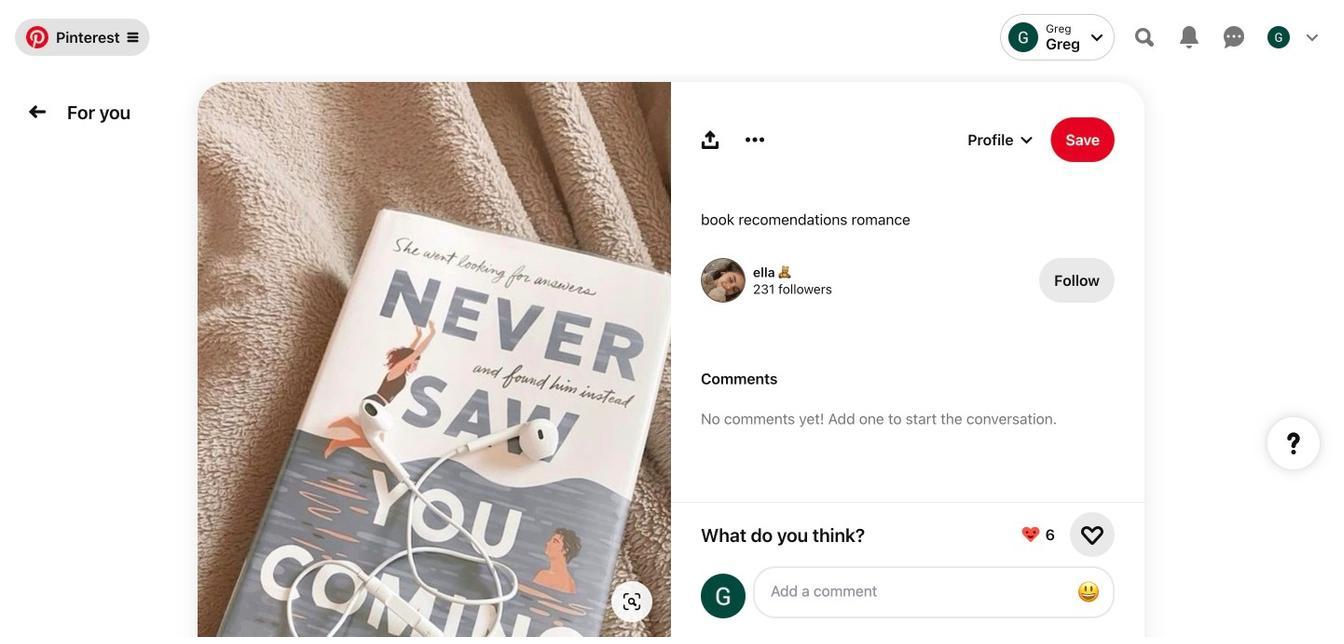 Task type: describe. For each thing, give the bounding box(es) containing it.
primary navigation header navigation
[[11, 4, 1331, 71]]

1 horizontal spatial greg image
[[1268, 26, 1290, 48]]

select a board you want to save to image
[[1021, 134, 1032, 145]]



Task type: locate. For each thing, give the bounding box(es) containing it.
pinterest image
[[26, 26, 48, 48]]

dynamic badge dropdown menu button image
[[127, 32, 139, 43]]

0 horizontal spatial greg image
[[1009, 22, 1038, 52]]

robinsongreg175 image
[[701, 574, 746, 619]]

greg image
[[1009, 22, 1038, 52], [1268, 26, 1290, 48]]

story pin image image
[[198, 82, 671, 638]]

ella 🧸 avatar link image
[[701, 258, 746, 303]]

account switcher arrow icon image
[[1091, 32, 1103, 43]]

Add a comment field
[[771, 583, 1055, 600]]

reaction image
[[1081, 524, 1104, 546]]



Task type: vqa. For each thing, say whether or not it's contained in the screenshot.
the bottom need
no



